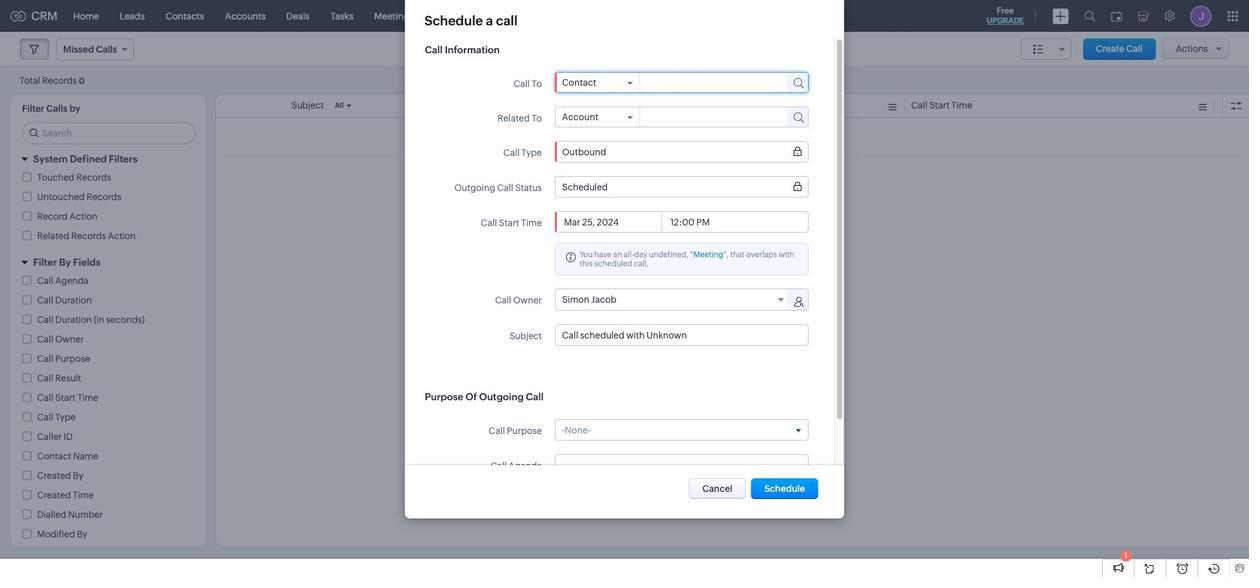 Task type: vqa. For each thing, say whether or not it's contained in the screenshot.
Search image
yes



Task type: describe. For each thing, give the bounding box(es) containing it.
create menu element
[[1045, 0, 1077, 32]]

create menu image
[[1053, 8, 1069, 24]]

hh:mm a text field
[[668, 217, 717, 227]]



Task type: locate. For each thing, give the bounding box(es) containing it.
None field
[[562, 77, 633, 88], [562, 112, 633, 122], [562, 147, 801, 157], [562, 182, 801, 192], [555, 289, 788, 310], [562, 425, 801, 436], [562, 77, 633, 88], [562, 112, 633, 122], [562, 147, 801, 157], [562, 182, 801, 192], [555, 289, 788, 310], [562, 425, 801, 436]]

mmm d, yyyy text field
[[562, 217, 661, 227]]

None button
[[689, 479, 746, 500], [751, 479, 818, 500], [689, 479, 746, 500], [751, 479, 818, 500]]

None text field
[[640, 73, 775, 91], [562, 330, 801, 341], [562, 460, 801, 471], [640, 73, 775, 91], [562, 330, 801, 341], [562, 460, 801, 471]]

calendar image
[[1111, 11, 1122, 21]]

None text field
[[640, 107, 779, 126]]

profile image
[[1190, 6, 1211, 26]]

search image
[[1084, 10, 1096, 21]]

logo image
[[10, 11, 26, 21]]

profile element
[[1183, 0, 1219, 32]]

search element
[[1077, 0, 1103, 32]]

Search text field
[[23, 123, 195, 144]]



